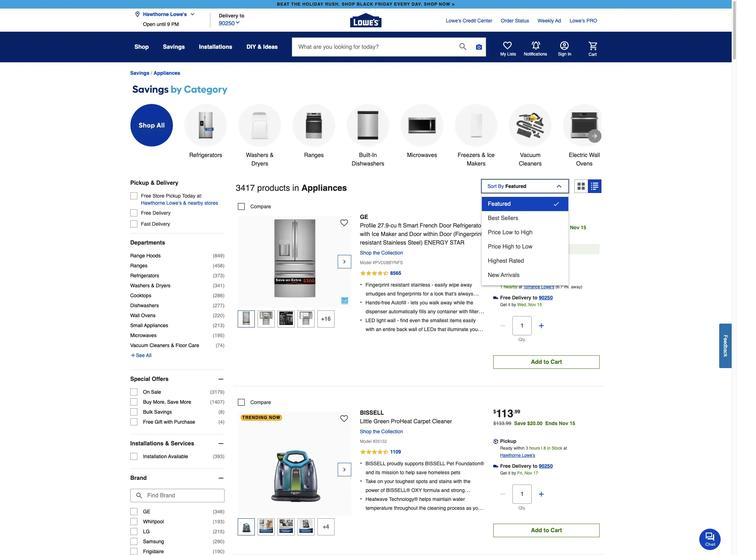 Task type: vqa. For each thing, say whether or not it's contained in the screenshot.


Task type: describe. For each thing, give the bounding box(es) containing it.
the inside the • hands-free autofill - lets you walk away while the dispenser automatically fills any container with filtered water
[[467, 300, 473, 305]]

ends nov 15 element for 113
[[546, 421, 578, 426]]

compare for ge
[[251, 204, 271, 210]]

• for container
[[360, 299, 362, 306]]

$4,199.00 save $1,200.00 ends nov 15
[[494, 225, 587, 231]]

ovens inside electric wall ovens
[[576, 160, 593, 167]]

ready for ready by tue, nov 21 at hawthorne lowe's 1 nearby at torrance lowe's (6.7 mi. away)
[[500, 270, 513, 275]]

day.
[[412, 2, 423, 7]]

1 vertical spatial dryers
[[156, 283, 171, 288]]

.99
[[514, 409, 521, 415]]

arrivals
[[501, 272, 520, 278]]

delivery up free store pickup today at:
[[156, 180, 178, 186]]

in for built-
[[372, 152, 377, 158]]

lowe's inside lowe's credit center link
[[446, 18, 462, 23]]

1 horizontal spatial at
[[519, 285, 522, 290]]

in inside ready within 3 hours | 8 in stock at hawthorne lowe's
[[547, 446, 551, 451]]

pickup up arrivals on the right
[[500, 263, 517, 269]]

$133.99 save $20.00 ends nov 15
[[494, 421, 575, 426]]

stains inside the • bissell proudly supports bissell pet foundation® and its mission to help save homeless pets • take on your toughest spots and stains with the power of bissell® oxy formula and strong suction
[[439, 479, 452, 484]]

freezers & ice makers image
[[462, 111, 491, 139]]

weekly
[[538, 18, 554, 23]]

find
[[400, 318, 408, 323]]

more, for buy more, save more
[[153, 399, 166, 405]]

of inside the • bissell proudly supports bissell pet foundation® and its mission to help save homeless pets • take on your toughest spots and stains with the power of bissell® oxy formula and strong suction
[[381, 487, 385, 493]]

free delivery to 90250 for wed,
[[500, 295, 553, 301]]

your inside • led light wall - find even the smallest items easily with an entire back wall of leds that illuminate your entire refrigerator with crisp, white light
[[470, 327, 480, 332]]

center
[[478, 18, 493, 23]]

door up energy
[[440, 231, 452, 238]]

+4 button
[[318, 519, 335, 536]]

) for ( 195 )
[[223, 332, 225, 338]]

refrigerators inside refrigerators "button"
[[189, 152, 222, 158]]

pvd28bynfs
[[375, 260, 403, 265]]

wall inside electric wall ovens
[[589, 152, 600, 158]]

0 horizontal spatial low
[[503, 229, 513, 236]]

nov inside the ready by tue, nov 21 at hawthorne lowe's 1 nearby at torrance lowe's (6.7 mi. away)
[[529, 270, 537, 275]]

0 vertical spatial at
[[500, 278, 504, 282]]

minus image for installations & services
[[217, 440, 225, 447]]

automatically
[[389, 309, 418, 314]]

& left floor
[[171, 342, 174, 348]]

15 for 2,999
[[581, 225, 587, 231]]

installation
[[143, 453, 167, 459]]

lets
[[411, 300, 419, 305]]

) for ( 190 )
[[223, 549, 225, 554]]

Find Brand text field
[[130, 489, 225, 502]]

1 vertical spatial now
[[269, 415, 281, 420]]

get for get it by fri, nov 17
[[500, 471, 507, 476]]

was price $4,199.00 element
[[494, 223, 519, 231]]

bissell inside 'bissell little green proheat carpet cleaner'
[[360, 410, 384, 416]]

90250 button for get it by fri, nov 17
[[539, 463, 553, 470]]

ends nov 15 element for 2,999
[[557, 225, 589, 231]]

you inside the • hands-free autofill - lets you walk away while the dispenser automatically fills any container with filtered water
[[420, 300, 428, 305]]

energy star qualified image
[[342, 297, 349, 305]]

formula
[[423, 487, 440, 493]]

wall ovens
[[130, 312, 156, 318]]

# for little green proheat carpet cleaner
[[373, 439, 375, 444]]

• fingerprint resistant stainless - easily wipe away smudges and fingerprints for a look that's always sparkling clean
[[360, 282, 473, 305]]

ad
[[555, 18, 561, 23]]

savings for savings
[[163, 44, 185, 50]]

truck filled image for get it by fri, nov 17
[[494, 464, 499, 469]]

nov for $133.99 save $20.00 ends nov 15
[[559, 421, 569, 426]]

( for 346
[[213, 509, 215, 514]]

new arrivals button
[[482, 268, 569, 282]]

delivery up installations button
[[219, 13, 238, 18]]

k
[[723, 354, 729, 357]]

beat
[[277, 2, 290, 7]]

2,999
[[496, 212, 523, 224]]

checkmark image
[[553, 200, 560, 207]]

0 horizontal spatial chevron down image
[[187, 11, 196, 17]]

chevron right image
[[342, 466, 348, 473]]

savings / appliances
[[130, 70, 180, 76]]

free up get it by fri, nov 17 at the bottom of page
[[500, 463, 511, 469]]

foundation®
[[456, 461, 484, 466]]

( for 286
[[213, 293, 215, 298]]

( for 277
[[213, 303, 215, 308]]

( for 190
[[213, 549, 215, 554]]

) for ( 8 )
[[223, 409, 225, 415]]

) for ( 373 )
[[223, 273, 225, 278]]

lowe's left (6.7
[[541, 285, 555, 290]]

french
[[420, 223, 438, 229]]

save down '.99'
[[514, 421, 526, 426]]

1 horizontal spatial entire
[[383, 327, 395, 332]]

minus image inside special offers button
[[217, 376, 225, 383]]

) for ( 4 )
[[223, 419, 225, 425]]

1 vertical spatial wall
[[130, 312, 140, 318]]

nov for $4,199.00 save $1,200.00 ends nov 15
[[570, 225, 580, 231]]

pickup & delivery
[[130, 180, 178, 186]]

and up formula
[[429, 479, 438, 484]]

( for 74
[[216, 342, 217, 348]]

to inside the • bissell proudly supports bissell pet foundation® and its mission to help save homeless pets • take on your toughest spots and stains with the power of bissell® oxy formula and strong suction
[[400, 470, 404, 475]]

rebates icon image
[[494, 234, 502, 243]]

0 horizontal spatial light
[[377, 318, 386, 323]]

( 290 )
[[213, 539, 225, 544]]

cart for 1st plus image from the bottom
[[551, 527, 562, 534]]

savings save $20.00 element
[[514, 421, 578, 426]]

stains inside • heatwave technology® helps maintain water temperature throughout the cleaning process as you loosen and remove tough stains
[[423, 514, 436, 520]]

c
[[723, 352, 729, 354]]

freezers
[[458, 152, 480, 158]]

with inside the • hands-free autofill - lets you walk away while the dispenser automatically fills any container with filtered water
[[459, 309, 468, 314]]

truck filled image for get it by wed, nov 15
[[494, 295, 499, 300]]

113
[[496, 407, 514, 420]]

appliances link
[[154, 70, 180, 76]]

cooktops
[[130, 293, 151, 298]]

1 horizontal spatial light
[[442, 335, 451, 341]]

more
[[180, 399, 191, 405]]

free down 1
[[500, 295, 511, 301]]

ge profile 27.9-cu ft smart french door refrigerator with ice maker and door within door (fingerprint- resistant stainless steel) energy star
[[360, 214, 485, 246]]

water inside the • hands-free autofill - lets you walk away while the dispenser automatically fills any container with filtered water
[[366, 318, 378, 323]]

) for ( 277 )
[[223, 303, 225, 308]]

cart inside cart button
[[589, 52, 597, 57]]

cleaner
[[432, 419, 452, 425]]

) for ( 393 )
[[223, 453, 225, 459]]

pickup right pickup icon
[[500, 438, 517, 444]]

plus image
[[130, 352, 136, 358]]

away)
[[571, 285, 583, 290]]

( for 1407
[[210, 399, 212, 405]]

with inside the • bissell proudly supports bissell pet foundation® and its mission to help save homeless pets • take on your toughest spots and stains with the power of bissell® oxy formula and strong suction
[[454, 479, 462, 484]]

lowe's up pm
[[170, 11, 187, 17]]

& inside freezers & ice makers
[[482, 152, 486, 158]]

0 horizontal spatial microwaves
[[130, 332, 157, 338]]

( for 195
[[213, 332, 215, 338]]

193
[[215, 519, 223, 524]]

buy for buy more, save more
[[143, 399, 152, 405]]

shop the collection for green
[[360, 429, 403, 435]]

weekly ad
[[538, 18, 561, 23]]

0 horizontal spatial refrigerators
[[130, 273, 159, 278]]

) for ( 74 )
[[223, 342, 225, 348]]

available for rebates available
[[525, 235, 547, 241]]

bissell up 'its'
[[366, 461, 386, 466]]

small
[[130, 322, 143, 328]]

) for ( 213 )
[[223, 322, 225, 328]]

1 vertical spatial washers
[[130, 283, 150, 288]]

minus image for brand
[[217, 474, 225, 482]]

and inside ge profile 27.9-cu ft smart french door refrigerator with ice maker and door within door (fingerprint- resistant stainless steel) energy star
[[398, 231, 408, 238]]

weekly ad link
[[538, 17, 561, 24]]

fingerprints
[[397, 291, 422, 297]]

search image
[[460, 43, 467, 50]]

tough
[[410, 514, 422, 520]]

ice inside ge profile 27.9-cu ft smart french door refrigerator with ice maker and door within door (fingerprint- resistant stainless steel) energy star
[[372, 231, 379, 238]]

delivery down free delivery on the left top of page
[[152, 221, 170, 227]]

/
[[151, 70, 152, 76]]

refrigerators button
[[184, 104, 227, 159]]

items
[[450, 318, 462, 323]]

ends for 113
[[546, 421, 558, 426]]

2 e from the top
[[723, 341, 729, 343]]

best sellers
[[488, 215, 519, 221]]

ideas
[[263, 44, 278, 50]]

within inside ready within 3 hours | 8 in stock at hawthorne lowe's
[[514, 446, 525, 451]]

departments
[[130, 239, 165, 246]]

and left 'its'
[[366, 470, 374, 475]]

the up model # pvd28bynfs
[[373, 250, 380, 256]]

collection for proheat
[[381, 429, 403, 435]]

( 286 )
[[213, 293, 225, 298]]

21
[[538, 270, 543, 275]]

chat invite button image
[[700, 528, 721, 550]]

2 vertical spatial minus image
[[500, 491, 507, 498]]

within inside ge profile 27.9-cu ft smart french door refrigerator with ice maker and door within door (fingerprint- resistant stainless steel) energy star
[[423, 231, 438, 238]]

• heatwave technology® helps maintain water temperature throughout the cleaning process as you loosen and remove tough stains
[[360, 496, 481, 520]]

buy more, get up to $1000 off element
[[494, 244, 600, 254]]

1 vertical spatial ranges
[[130, 263, 148, 268]]

90250 button for get it by wed, nov 15
[[539, 294, 553, 301]]

& up 'store'
[[151, 180, 155, 186]]

+4
[[323, 524, 329, 530]]

a inside • fingerprint resistant stainless - easily wipe away smudges and fingerprints for a look that's always sparkling clean
[[430, 291, 433, 297]]

2 vertical spatial appliances
[[144, 322, 168, 328]]

fingerprint
[[366, 282, 389, 288]]

nov for get it by wed, nov 15
[[529, 302, 536, 307]]

bissell up the homeless
[[425, 461, 445, 466]]

built-
[[359, 152, 372, 158]]

more.
[[545, 247, 561, 252]]

( for 8
[[218, 409, 220, 415]]

( 220 )
[[213, 312, 225, 318]]

$133.99
[[494, 421, 512, 426]]

lowe's home improvement logo image
[[350, 4, 382, 36]]

brand button
[[130, 469, 225, 487]]

2 shop from the left
[[424, 2, 438, 7]]

holiday
[[302, 2, 324, 7]]

geprofile 27.9-cu ft smart french door refrigerator with ice maker and door within door (fingerprint-resistant stainless steel) energy star element
[[238, 216, 352, 308]]

in for sign
[[568, 52, 572, 57]]

open
[[143, 21, 155, 27]]

nov for get it by fri, nov 17
[[525, 471, 532, 476]]

nearby
[[504, 285, 518, 290]]

0 horizontal spatial high
[[503, 243, 514, 250]]

fast
[[141, 221, 151, 227]]

1 shop from the left
[[342, 2, 355, 7]]

3
[[526, 446, 528, 451]]

of inside • led light wall - find even the smallest items easily with an entire back wall of leds that illuminate your entire refrigerator with crisp, white light
[[419, 327, 423, 332]]

9
[[167, 21, 170, 27]]

by inside the ready by tue, nov 21 at hawthorne lowe's 1 nearby at torrance lowe's (6.7 mi. away)
[[514, 270, 518, 275]]

( for 393
[[213, 453, 215, 459]]

delivery up wed, on the right bottom of page
[[512, 295, 532, 301]]

gift
[[155, 419, 163, 425]]

built-in dishwashers button
[[347, 104, 390, 168]]

bulk
[[143, 409, 153, 415]]

# for profile 27.9-cu ft smart french door refrigerator with ice maker and door within door (fingerprint- resistant stainless steel) energy star
[[373, 260, 375, 265]]

cart for first plus image from the top
[[551, 359, 562, 365]]

brand
[[130, 475, 147, 481]]

& right diy
[[258, 44, 262, 50]]

4.5 stars image for little green proheat carpet cleaner
[[360, 448, 402, 457]]

) for ( 341 )
[[223, 283, 225, 288]]

cleaners for vacuum cleaners
[[519, 160, 542, 167]]

hawthorne inside the ready by tue, nov 21 at hawthorne lowe's 1 nearby at torrance lowe's (6.7 mi. away)
[[505, 278, 526, 282]]

0 horizontal spatial 15
[[537, 302, 542, 307]]

rated
[[509, 258, 524, 264]]

1 plus image from the top
[[538, 322, 545, 329]]

hawthorne up open until 9 pm
[[143, 11, 169, 17]]

washers & dryers image
[[246, 111, 274, 139]]

save inside buy more, get up to $1000 off element
[[531, 247, 543, 252]]

refrigerator
[[453, 223, 483, 229]]

& up installation available
[[165, 440, 169, 447]]

range hoods
[[130, 253, 161, 258]]

lowe's up torrance
[[527, 278, 540, 282]]

grid view image
[[578, 183, 585, 190]]

back
[[397, 327, 407, 332]]

hoods
[[146, 253, 161, 258]]

1
[[500, 285, 503, 290]]

diy & ideas
[[247, 44, 278, 50]]

1 horizontal spatial now
[[439, 2, 451, 7]]

290
[[215, 539, 223, 544]]

built-in dishwashers
[[352, 152, 384, 167]]

$20.00
[[527, 421, 543, 426]]

away inside the • hands-free autofill - lets you walk away while the dispenser automatically fills any container with filtered water
[[441, 300, 452, 305]]

stepper number input field with increment and decrement buttons number field for the bottommost minus icon
[[513, 485, 532, 504]]

0 vertical spatial wall
[[387, 318, 396, 323]]

price for price high to low
[[488, 243, 501, 250]]

286
[[215, 293, 223, 298]]

with inside ge profile 27.9-cu ft smart french door refrigerator with ice maker and door within door (fingerprint- resistant stainless steel) energy star
[[360, 231, 370, 238]]

shop for bissell
[[360, 429, 372, 435]]

the inside the • bissell proudly supports bissell pet foundation® and its mission to help save homeless pets • take on your toughest spots and stains with the power of bissell® oxy formula and strong suction
[[464, 479, 471, 484]]

order
[[501, 18, 514, 23]]

savings save $1,200.00 element
[[519, 225, 589, 231]]

to inside the price low to high button
[[515, 229, 520, 236]]

ranges image
[[300, 111, 328, 139]]

) for ( 290 )
[[223, 539, 225, 544]]

washers inside 'button'
[[246, 152, 268, 158]]

delivery up fri,
[[512, 463, 532, 469]]

electric
[[569, 152, 588, 158]]

toughest
[[396, 479, 415, 484]]

microwaves image
[[408, 111, 437, 139]]

1 e from the top
[[723, 338, 729, 341]]

cleaners for vacuum cleaners & floor care
[[150, 342, 170, 348]]

1 vertical spatial appliances
[[302, 183, 347, 193]]

whirlpool
[[143, 519, 164, 524]]

vacuum for vacuum cleaners
[[520, 152, 541, 158]]

wed,
[[517, 302, 527, 307]]

2 gallery item 0 image from the top
[[256, 427, 334, 506]]

it for fri, nov 17
[[508, 471, 511, 476]]

195
[[215, 332, 223, 338]]

( 341 )
[[213, 283, 225, 288]]

8 inside ready within 3 hours | 8 in stock at hawthorne lowe's
[[544, 446, 546, 451]]

0 horizontal spatial entire
[[366, 335, 378, 341]]

0 vertical spatial hawthorne lowe's button
[[135, 7, 198, 21]]

every
[[394, 2, 410, 7]]

easily inside • fingerprint resistant stainless - easily wipe away smudges and fingerprints for a look that's always sparkling clean
[[435, 282, 448, 288]]

and up maintain
[[441, 487, 450, 493]]

hawthorne lowe's & nearby stores
[[141, 200, 218, 206]]



Task type: locate. For each thing, give the bounding box(es) containing it.
1 vertical spatial ge
[[143, 509, 150, 514]]

by left tue,
[[514, 270, 518, 275]]

1 vertical spatial savings
[[130, 70, 149, 76]]

truck filled image
[[494, 295, 499, 300], [494, 464, 499, 469]]

truck filled image down new
[[494, 295, 499, 300]]

25132
[[375, 439, 387, 444]]

stock
[[552, 446, 563, 451]]

bissell up little on the bottom of the page
[[360, 410, 384, 416]]

strong
[[451, 487, 465, 493]]

actual price $113.99 element
[[494, 407, 521, 420]]

1 vertical spatial ovens
[[141, 312, 156, 318]]

0 vertical spatial away
[[461, 282, 472, 288]]

built-in dishwashers image
[[354, 111, 382, 139]]

add for first plus image from the top
[[531, 359, 542, 365]]

8 up "( 4 )"
[[220, 409, 223, 415]]

1 vertical spatial dishwashers
[[130, 303, 159, 308]]

water inside • heatwave technology® helps maintain water temperature throughout the cleaning process as you loosen and remove tough stains
[[453, 496, 465, 502]]

low
[[503, 229, 513, 236], [522, 243, 533, 250]]

( 346 )
[[213, 509, 225, 514]]

15 for 113
[[570, 421, 575, 426]]

microwaves down 'microwaves' image
[[407, 152, 437, 158]]

ready inside the ready by tue, nov 21 at hawthorne lowe's 1 nearby at torrance lowe's (6.7 mi. away)
[[500, 270, 513, 275]]

hawthorne lowe's button
[[135, 7, 198, 21], [505, 276, 540, 284], [500, 452, 535, 459]]

) down 290
[[223, 549, 225, 554]]

- left the find
[[397, 318, 399, 323]]

delivery up fast delivery
[[153, 210, 171, 216]]

1 vertical spatial hawthorne lowe's button
[[505, 276, 540, 284]]

rebates available button
[[494, 234, 600, 243]]

) for ( 286 )
[[223, 293, 225, 298]]

- inside the • hands-free autofill - lets you walk away while the dispenser automatically fills any container with filtered water
[[408, 300, 409, 305]]

1 horizontal spatial ovens
[[576, 160, 593, 167]]

1 vertical spatial qty.
[[519, 506, 526, 511]]

) down 341
[[223, 293, 225, 298]]

-
[[432, 282, 434, 288], [408, 300, 409, 305], [397, 318, 399, 323]]

2 compare from the top
[[251, 400, 271, 405]]

1 vertical spatial price
[[488, 243, 501, 250]]

thumbnail image
[[240, 312, 253, 325], [259, 312, 273, 325], [279, 312, 293, 325], [299, 312, 313, 325], [240, 519, 253, 533], [259, 519, 273, 533], [279, 519, 293, 533], [299, 519, 313, 533]]

savings for savings / appliances
[[130, 70, 149, 76]]

Search Query text field
[[292, 38, 454, 56]]

shop the collection link for green
[[360, 429, 406, 435]]

installations for installations
[[199, 44, 232, 50]]

393
[[215, 453, 223, 459]]

0 horizontal spatial washers
[[130, 283, 150, 288]]

4.5 stars image down model # pvd28bynfs
[[360, 269, 402, 278]]

credit
[[463, 18, 476, 23]]

cleaners inside button
[[519, 160, 542, 167]]

available inside button
[[525, 235, 547, 241]]

( for 4
[[218, 419, 220, 425]]

- for • led light wall - find even the smallest items easily with an entire back wall of leds that illuminate your entire refrigerator with crisp, white light
[[397, 318, 399, 323]]

1 vertical spatial #
[[373, 439, 375, 444]]

electric wall ovens image
[[570, 111, 599, 139]]

13 ) from the top
[[223, 409, 225, 415]]

1 $ from the top
[[494, 213, 496, 219]]

( for 458
[[213, 263, 215, 268]]

0 horizontal spatial cleaners
[[150, 342, 170, 348]]

$ for 2,999
[[494, 213, 496, 219]]

) for ( 3179 )
[[223, 389, 225, 395]]

compare for bissell
[[251, 400, 271, 405]]

easily inside • led light wall - find even the smallest items easily with an entire back wall of leds that illuminate your entire refrigerator with crisp, white light
[[463, 318, 476, 323]]

Stepper number input field with increment and decrement buttons number field
[[513, 316, 532, 336], [513, 485, 532, 504]]

1 vertical spatial ends
[[546, 421, 558, 426]]

0 vertical spatial cleaners
[[519, 160, 542, 167]]

12 ) from the top
[[223, 399, 225, 405]]

water down "dispenser"
[[366, 318, 378, 323]]

always
[[458, 291, 473, 297]]

2 truck filled image from the top
[[494, 464, 499, 469]]

lowe's home improvement cart image
[[589, 41, 597, 50]]

gallery item 0 image
[[256, 219, 334, 298], [256, 427, 334, 506]]

2 ) from the top
[[223, 263, 225, 268]]

- inside • led light wall - find even the smallest items easily with an entire back wall of leds that illuminate your entire refrigerator with crisp, white light
[[397, 318, 399, 323]]

ge for ge
[[143, 509, 150, 514]]

chevron down image
[[187, 11, 196, 17], [235, 19, 241, 25]]

>
[[452, 2, 455, 7]]

refrigerators image
[[192, 111, 220, 139]]

1 vertical spatial plus image
[[538, 491, 545, 498]]

washers & dryers up cooktops
[[130, 283, 171, 288]]

( for 193
[[213, 519, 215, 524]]

in inside built-in dishwashers
[[372, 152, 377, 158]]

clean
[[387, 300, 399, 305]]

2 model from the top
[[360, 439, 372, 444]]

care
[[188, 342, 199, 348]]

now left >
[[439, 2, 451, 7]]

lowe's home improvement account image
[[560, 41, 569, 50]]

0 vertical spatial chevron down image
[[187, 11, 196, 17]]

ready by tue, nov 21 at hawthorne lowe's 1 nearby at torrance lowe's (6.7 mi. away)
[[500, 270, 583, 290]]

hawthorne inside button
[[141, 200, 165, 206]]

1 vertical spatial truck filled image
[[494, 464, 499, 469]]

wall up small
[[130, 312, 140, 318]]

• for always
[[360, 282, 362, 288]]

add to cart button for first plus image from the top
[[494, 355, 600, 369]]

entire down an on the bottom
[[366, 335, 378, 341]]

• inside • fingerprint resistant stainless - easily wipe away smudges and fingerprints for a look that's always sparkling clean
[[360, 282, 362, 288]]

1 vertical spatial refrigerators
[[130, 273, 159, 278]]

0 vertical spatial 4.5 stars image
[[360, 269, 402, 278]]

1 horizontal spatial easily
[[463, 318, 476, 323]]

( 215 )
[[213, 529, 225, 534]]

truck filled image down pickup icon
[[494, 464, 499, 469]]

90250 inside button
[[219, 20, 235, 27]]

installations
[[199, 44, 232, 50], [130, 440, 164, 447]]

free down bulk
[[143, 419, 153, 425]]

2 shop the collection link from the top
[[360, 429, 406, 435]]

installation available
[[143, 453, 188, 459]]

arrow right image
[[591, 132, 599, 139]]

away up container
[[441, 300, 452, 305]]

) up 213 on the left bottom of the page
[[223, 312, 225, 318]]

and inside • heatwave technology® helps maintain water temperature throughout the cleaning process as you loosen and remove tough stains
[[382, 514, 390, 520]]

to inside the "price high to low" button
[[516, 243, 521, 250]]

5 ) from the top
[[223, 293, 225, 298]]

2 horizontal spatial at
[[564, 446, 567, 451]]

6 • from the top
[[360, 496, 362, 502]]

10 ) from the top
[[223, 342, 225, 348]]

2 # from the top
[[373, 439, 375, 444]]

• for remove
[[360, 496, 362, 502]]

0 vertical spatial 90250 button
[[219, 18, 241, 28]]

delivery to
[[219, 13, 244, 18]]

1 collection from the top
[[381, 250, 403, 256]]

was price $133.99 element
[[494, 419, 514, 426]]

1 gallery item 0 image from the top
[[256, 219, 334, 298]]

1 qty. from the top
[[519, 337, 526, 342]]

door up 'steel)'
[[410, 231, 422, 238]]

0 horizontal spatial more,
[[153, 399, 166, 405]]

by left fri,
[[512, 471, 516, 476]]

1 # from the top
[[373, 260, 375, 265]]

an
[[376, 327, 382, 332]]

shop the collection link up model # pvd28bynfs
[[360, 250, 406, 256]]

1 price from the top
[[488, 229, 501, 236]]

2 add to cart from the top
[[531, 527, 562, 534]]

free for free store pickup today at:
[[141, 193, 151, 199]]

stains
[[439, 479, 452, 484], [423, 514, 436, 520]]

your inside the • bissell proudly supports bissell pet foundation® and its mission to help save homeless pets • take on your toughest spots and stains with the power of bissell® oxy formula and strong suction
[[385, 479, 394, 484]]

sign in button
[[558, 41, 572, 57]]

ge up profile
[[360, 214, 368, 221]]

savings link
[[130, 70, 149, 76]]

90250 for get it by wed, nov 15
[[539, 295, 553, 301]]

1 vertical spatial stains
[[423, 514, 436, 520]]

get left fri,
[[500, 471, 507, 476]]

plus image down '17'
[[538, 491, 545, 498]]

1 vertical spatial available
[[168, 453, 188, 459]]

1 • from the top
[[360, 282, 362, 288]]

the inside • heatwave technology® helps maintain water temperature throughout the cleaning process as you loosen and remove tough stains
[[419, 505, 426, 511]]

1407
[[212, 399, 223, 405]]

free store pickup today at:
[[141, 193, 202, 199]]

minus image
[[217, 440, 225, 447], [217, 474, 225, 482], [500, 491, 507, 498]]

easily up look
[[435, 282, 448, 288]]

shop the collection for 27.9-
[[360, 250, 403, 256]]

savings button
[[163, 41, 185, 53]]

1 horizontal spatial low
[[522, 243, 533, 250]]

stepper number input field with increment and decrement buttons number field for top minus image
[[513, 316, 532, 336]]

) for ( 193 )
[[223, 519, 225, 524]]

0 vertical spatial installations
[[199, 44, 232, 50]]

(fingerprint-
[[454, 231, 485, 238]]

18 ) from the top
[[223, 529, 225, 534]]

) for ( 220 )
[[223, 312, 225, 318]]

1 add to cart from the top
[[531, 359, 562, 365]]

lowe's inside hawthorne lowe's & nearby stores button
[[166, 200, 182, 206]]

list view image
[[591, 183, 599, 190]]

0 vertical spatial free delivery to 90250
[[500, 295, 553, 301]]

on sale
[[143, 389, 161, 395]]

plus image
[[538, 322, 545, 329], [538, 491, 545, 498]]

the up model # 25132 at the bottom
[[373, 429, 380, 435]]

free gift with purchase
[[143, 419, 195, 425]]

washers & dryers
[[246, 152, 274, 167], [130, 283, 171, 288]]

2 price from the top
[[488, 243, 501, 250]]

1 ) from the top
[[223, 253, 225, 258]]

• inside • heatwave technology® helps maintain water temperature throughout the cleaning process as you loosen and remove tough stains
[[360, 496, 362, 502]]

appliances inside savings / appliances
[[154, 70, 180, 76]]

you
[[420, 300, 428, 305], [473, 505, 481, 511]]

nov up rebates available button
[[570, 225, 580, 231]]

buy for buy more, save more.
[[502, 247, 512, 252]]

2 4.5 stars image from the top
[[360, 448, 402, 457]]

) for ( 849 )
[[223, 253, 225, 258]]

resistant down profile
[[360, 240, 382, 246]]

ovens up "small appliances"
[[141, 312, 156, 318]]

ready for ready within 3 hours | 8 in stock at hawthorne lowe's
[[500, 446, 513, 451]]

vacuum inside vacuum cleaners
[[520, 152, 541, 158]]

pickup image
[[494, 439, 499, 444]]

0 horizontal spatial washers & dryers
[[130, 283, 171, 288]]

5 • from the top
[[360, 478, 362, 485]]

minus image inside the brand button
[[217, 474, 225, 482]]

nov right wed, on the right bottom of page
[[529, 302, 536, 307]]

low down rebates available
[[522, 243, 533, 250]]

11 ) from the top
[[223, 389, 225, 395]]

0 vertical spatial entire
[[383, 327, 395, 332]]

entire up "refrigerator"
[[383, 327, 395, 332]]

today
[[182, 193, 195, 199]]

( for 341
[[213, 283, 215, 288]]

a inside button
[[723, 349, 729, 352]]

ice inside freezers & ice makers
[[487, 152, 495, 158]]

) up "( 4 )"
[[223, 409, 225, 415]]

1 vertical spatial low
[[522, 243, 533, 250]]

2 add to cart button from the top
[[494, 524, 600, 537]]

0 vertical spatial minus image
[[500, 322, 507, 329]]

$ up $133.99
[[494, 409, 496, 415]]

vacuum cleaners image
[[516, 111, 545, 139]]

loosen
[[366, 514, 380, 520]]

- left lets
[[408, 300, 409, 305]]

hawthorne lowe's button for ready by
[[505, 276, 540, 284]]

2 vertical spatial cart
[[551, 527, 562, 534]]

2 free delivery to 90250 from the top
[[500, 463, 553, 469]]

1000887978 element
[[238, 399, 271, 406]]

electric wall ovens
[[569, 152, 600, 167]]

90250 button up installations button
[[219, 18, 241, 28]]

0 vertical spatial by
[[514, 270, 518, 275]]

stainless
[[411, 282, 430, 288]]

1 free delivery to 90250 from the top
[[500, 295, 553, 301]]

vacuum for vacuum cleaners & floor care
[[130, 342, 148, 348]]

0 vertical spatial ends nov 15 element
[[557, 225, 589, 231]]

ends for 2,999
[[557, 225, 569, 231]]

crisp,
[[416, 335, 428, 341]]

qty. for first plus image from the top
[[519, 337, 526, 342]]

hawthorne up nearby
[[505, 278, 526, 282]]

) for ( 1407 )
[[223, 399, 225, 405]]

- for • fingerprint resistant stainless - easily wipe away smudges and fingerprints for a look that's always sparkling clean
[[432, 282, 434, 288]]

dishwashers inside 'button'
[[352, 160, 384, 167]]

the inside • led light wall - find even the smallest items easily with an entire back wall of leds that illuminate your entire refrigerator with crisp, white light
[[422, 318, 429, 323]]

refrigerator
[[380, 335, 404, 341]]

) for ( 458 )
[[223, 263, 225, 268]]

0 vertical spatial ready
[[500, 270, 513, 275]]

& up cooktops
[[151, 283, 155, 288]]

more, for buy more, save more.
[[513, 247, 529, 252]]

within left 3
[[514, 446, 525, 451]]

it for wed, nov 15
[[508, 302, 511, 307]]

1 horizontal spatial shop
[[424, 2, 438, 7]]

1001161398 element
[[238, 203, 271, 210]]

4 ) from the top
[[223, 283, 225, 288]]

1 vertical spatial free delivery to 90250
[[500, 463, 553, 469]]

microwaves inside button
[[407, 152, 437, 158]]

0 vertical spatial shop
[[135, 44, 149, 50]]

nearby
[[188, 200, 203, 206]]

beat the holiday rush. shop black friday every day. shop now >
[[277, 2, 455, 7]]

model # 25132
[[360, 439, 387, 444]]

lowe's inside lowe's pro link
[[570, 18, 585, 23]]

b
[[723, 346, 729, 349]]

3 ) from the top
[[223, 273, 225, 278]]

1 horizontal spatial 15
[[570, 421, 575, 426]]

e up b
[[723, 341, 729, 343]]

hawthorne inside ready within 3 hours | 8 in stock at hawthorne lowe's
[[500, 453, 521, 458]]

add to cart for first plus image from the top
[[531, 359, 562, 365]]

shop the collection link for 27.9-
[[360, 250, 406, 256]]

1 horizontal spatial your
[[470, 327, 480, 332]]

0 horizontal spatial in
[[293, 183, 299, 193]]

1 4.5 stars image from the top
[[360, 269, 402, 278]]

2 it from the top
[[508, 471, 511, 476]]

( for 373
[[213, 273, 215, 278]]

4 • from the top
[[360, 460, 362, 467]]

16 ) from the top
[[223, 509, 225, 514]]

any
[[428, 309, 436, 314]]

suction
[[366, 496, 382, 502]]

shop for ge
[[360, 250, 372, 256]]

0 vertical spatial refrigerators
[[189, 152, 222, 158]]

minus image down get it by fri, nov 17 at the bottom of page
[[500, 491, 507, 498]]

ft
[[398, 223, 402, 229]]

1 vertical spatial washers & dryers
[[130, 283, 171, 288]]

1 add from the top
[[531, 359, 542, 365]]

in
[[568, 52, 572, 57], [372, 152, 377, 158]]

away inside • fingerprint resistant stainless - easily wipe away smudges and fingerprints for a look that's always sparkling clean
[[461, 282, 472, 288]]

1 ready from the top
[[500, 270, 513, 275]]

2 vertical spatial 90250 button
[[539, 463, 553, 470]]

free delivery to 90250 up fri,
[[500, 463, 553, 469]]

delivery
[[219, 13, 238, 18], [156, 180, 178, 186], [153, 210, 171, 216], [152, 221, 170, 227], [512, 295, 532, 301], [512, 463, 532, 469]]

1 vertical spatial in
[[372, 152, 377, 158]]

1 horizontal spatial dryers
[[252, 160, 268, 167]]

ge inside ge profile 27.9-cu ft smart french door refrigerator with ice maker and door within door (fingerprint- resistant stainless steel) energy star
[[360, 214, 368, 221]]

lg
[[143, 529, 150, 534]]

- inside • fingerprint resistant stainless - easily wipe away smudges and fingerprints for a look that's always sparkling clean
[[432, 282, 434, 288]]

in right |
[[547, 446, 551, 451]]

1 it from the top
[[508, 302, 511, 307]]

free delivery to 90250 up wed, on the right bottom of page
[[500, 295, 553, 301]]

0 horizontal spatial vacuum
[[130, 342, 148, 348]]

1 vertical spatial cart
[[551, 359, 562, 365]]

8 ) from the top
[[223, 322, 225, 328]]

1 shop the collection link from the top
[[360, 250, 406, 256]]

$ inside $ 2,999 .00
[[494, 213, 496, 219]]

1 horizontal spatial ranges
[[304, 152, 324, 158]]

( for 849
[[213, 253, 215, 258]]

9 ) from the top
[[223, 332, 225, 338]]

0 horizontal spatial ranges
[[130, 263, 148, 268]]

1 vertical spatial water
[[453, 496, 465, 502]]

take
[[366, 479, 376, 484]]

90250 down |
[[539, 463, 553, 469]]

price high to low
[[488, 243, 533, 250]]

1 horizontal spatial refrigerators
[[189, 152, 222, 158]]

see
[[136, 352, 145, 358]]

) up 74
[[223, 332, 225, 338]]

None search field
[[292, 37, 487, 63]]

get for get it by wed, nov 15
[[500, 302, 507, 307]]

lowe's home improvement lists image
[[503, 41, 512, 50]]

1 horizontal spatial washers
[[246, 152, 268, 158]]

0 vertical spatial resistant
[[360, 240, 382, 246]]

( 3179 )
[[210, 389, 225, 395]]

2 add from the top
[[531, 527, 542, 534]]

stains down the homeless
[[439, 479, 452, 484]]

) up 290
[[223, 529, 225, 534]]

cleaning
[[428, 505, 446, 511]]

8565 button
[[360, 269, 485, 278]]

minus image down "( 393 )"
[[217, 474, 225, 482]]

1 horizontal spatial a
[[723, 349, 729, 352]]

1 horizontal spatial of
[[419, 327, 423, 332]]

1 get from the top
[[500, 302, 507, 307]]

lowe's home improvement notification center image
[[532, 41, 540, 50]]

add to cart for 1st plus image from the bottom
[[531, 527, 562, 534]]

2 stepper number input field with increment and decrement buttons number field from the top
[[513, 485, 532, 504]]

highest rated
[[488, 258, 524, 264]]

1 horizontal spatial dishwashers
[[352, 160, 384, 167]]

model
[[360, 260, 372, 265], [360, 439, 372, 444]]

minus image up ( 3179 )
[[217, 376, 225, 383]]

minus image
[[500, 322, 507, 329], [217, 376, 225, 383]]

1 horizontal spatial wall
[[409, 327, 417, 332]]

0 horizontal spatial now
[[269, 415, 281, 420]]

& down washers & dryers image
[[270, 152, 274, 158]]

model left '25132'
[[360, 439, 372, 444]]

2 horizontal spatial 15
[[581, 225, 587, 231]]

2 collection from the top
[[381, 429, 403, 435]]

vacuum down vacuum cleaners image
[[520, 152, 541, 158]]

pickup up free delivery on the left top of page
[[130, 180, 149, 186]]

shop right day.
[[424, 2, 438, 7]]

1 horizontal spatial stains
[[439, 479, 452, 484]]

collection for cu
[[381, 250, 403, 256]]

0 horizontal spatial in
[[372, 152, 377, 158]]

1 truck filled image from the top
[[494, 295, 499, 300]]

2 ready from the top
[[500, 446, 513, 451]]

0 vertical spatial add to cart button
[[494, 355, 600, 369]]

) down 286
[[223, 303, 225, 308]]

• right chevron right image
[[360, 460, 362, 467]]

installations for installations & services
[[130, 440, 164, 447]]

2 vertical spatial savings
[[154, 409, 172, 415]]

ranges
[[304, 152, 324, 158], [130, 263, 148, 268]]

1 vertical spatial easily
[[463, 318, 476, 323]]

at inside ready within 3 hours | 8 in stock at hawthorne lowe's
[[564, 446, 567, 451]]

with left an on the bottom
[[366, 327, 375, 332]]

( for 220
[[213, 312, 215, 318]]

services
[[171, 440, 194, 447]]

shop
[[135, 44, 149, 50], [360, 250, 372, 256], [360, 429, 372, 435]]

2 qty. from the top
[[519, 506, 526, 511]]

dryers inside 'button'
[[252, 160, 268, 167]]

0 vertical spatial 90250
[[219, 20, 235, 27]]

1 vertical spatial a
[[723, 349, 729, 352]]

resistant inside • fingerprint resistant stainless - easily wipe away smudges and fingerprints for a look that's always sparkling clean
[[391, 282, 410, 288]]

lowe's credit center link
[[446, 17, 493, 24]]

2 $ from the top
[[494, 409, 496, 415]]

hawthorne lowe's button for ready within
[[500, 452, 535, 459]]

shop down little on the bottom of the page
[[360, 429, 372, 435]]

0 horizontal spatial wall
[[387, 318, 396, 323]]

free
[[382, 300, 390, 305]]

( 277 )
[[213, 303, 225, 308]]

) up the ( 193 )
[[223, 509, 225, 514]]

1 add to cart button from the top
[[494, 355, 600, 369]]

price for price low to high
[[488, 229, 501, 236]]

0 vertical spatial ge
[[360, 214, 368, 221]]

• for •
[[360, 460, 362, 467]]

resistant inside ge profile 27.9-cu ft smart french door refrigerator with ice maker and door within door (fingerprint- resistant stainless steel) energy star
[[360, 240, 382, 246]]

ge for ge profile 27.9-cu ft smart french door refrigerator with ice maker and door within door (fingerprint- resistant stainless steel) energy star
[[360, 214, 368, 221]]

add for 1st plus image from the bottom
[[531, 527, 542, 534]]

0 vertical spatial stepper number input field with increment and decrement buttons number field
[[513, 316, 532, 336]]

it left fri,
[[508, 471, 511, 476]]

location image
[[135, 11, 140, 17]]

by for wed,
[[512, 302, 516, 307]]

0 horizontal spatial of
[[381, 487, 385, 493]]

compare inside '1001161398' element
[[251, 204, 271, 210]]

smudges
[[366, 291, 386, 297]]

minus image inside installations & services button
[[217, 440, 225, 447]]

•
[[360, 282, 362, 288], [360, 299, 362, 306], [360, 317, 362, 324], [360, 460, 362, 467], [360, 478, 362, 485], [360, 496, 362, 502]]

( for 3179
[[210, 389, 212, 395]]

1 vertical spatial cleaners
[[150, 342, 170, 348]]

free for free delivery
[[141, 210, 151, 216]]

lowe's inside ready within 3 hours | 8 in stock at hawthorne lowe's
[[522, 453, 535, 458]]

• inside the • hands-free autofill - lets you walk away while the dispenser automatically fills any container with filtered water
[[360, 299, 362, 306]]

pickup up hawthorne lowe's & nearby stores button at left
[[166, 193, 181, 199]]

compare up trending now
[[251, 400, 271, 405]]

ovens down electric
[[576, 160, 593, 167]]

ice right freezers
[[487, 152, 495, 158]]

ranges inside button
[[304, 152, 324, 158]]

samsung
[[143, 539, 164, 544]]

0 vertical spatial low
[[503, 229, 513, 236]]

(6.7
[[556, 285, 563, 290]]

( 1407 )
[[210, 399, 225, 405]]

small appliances
[[130, 322, 168, 328]]

1 vertical spatial wall
[[409, 327, 417, 332]]

refrigerators down refrigerators "image"
[[189, 152, 222, 158]]

17 ) from the top
[[223, 519, 225, 524]]

bissell little green proheat carpet cleaner
[[360, 410, 452, 425]]

stainless
[[383, 240, 406, 246]]

departments element
[[130, 239, 225, 246]]

6 ) from the top
[[223, 303, 225, 308]]

20 ) from the top
[[223, 549, 225, 554]]

& down today
[[183, 200, 187, 206]]

1 vertical spatial stepper number input field with increment and decrement buttons number field
[[513, 485, 532, 504]]

available down $4,199.00 save $1,200.00 ends nov 15
[[525, 235, 547, 241]]

) down 215
[[223, 539, 225, 544]]

you inside • heatwave technology® helps maintain water temperature throughout the cleaning process as you loosen and remove tough stains
[[473, 505, 481, 511]]

camera image
[[476, 43, 483, 51]]

washers & dryers inside 'button'
[[246, 152, 274, 167]]

chevron right image
[[342, 258, 348, 265]]

3 • from the top
[[360, 317, 362, 324]]

0 horizontal spatial within
[[423, 231, 438, 238]]

#
[[373, 260, 375, 265], [373, 439, 375, 444]]

1 horizontal spatial high
[[521, 229, 533, 236]]

1 vertical spatial add to cart
[[531, 527, 562, 534]]

+16
[[321, 316, 331, 322]]

215
[[215, 529, 223, 534]]

) for ( 215 )
[[223, 529, 225, 534]]

• left suction
[[360, 496, 362, 502]]

14 ) from the top
[[223, 419, 225, 425]]

autofill
[[392, 300, 406, 305]]

$ inside $ 113 .99
[[494, 409, 496, 415]]

19 ) from the top
[[223, 539, 225, 544]]

0 vertical spatial add to cart
[[531, 359, 562, 365]]

ready inside ready within 3 hours | 8 in stock at hawthorne lowe's
[[500, 446, 513, 451]]

) down the 458
[[223, 273, 225, 278]]

0 horizontal spatial ge
[[143, 509, 150, 514]]

0 vertical spatial compare
[[251, 204, 271, 210]]

save left more
[[167, 399, 179, 405]]

stepper number input field with increment and decrement buttons number field down wed, on the right bottom of page
[[513, 316, 532, 336]]

savings inside savings / appliances
[[130, 70, 149, 76]]

water down strong
[[453, 496, 465, 502]]

2 • from the top
[[360, 299, 362, 306]]

• left 'fingerprint'
[[360, 282, 362, 288]]

0 vertical spatial 8
[[220, 409, 223, 415]]

add to cart button for 1st plus image from the bottom
[[494, 524, 600, 537]]

1 model from the top
[[360, 260, 372, 265]]

2 shop the collection from the top
[[360, 429, 403, 435]]

door right "french"
[[439, 223, 452, 229]]

0 horizontal spatial your
[[385, 479, 394, 484]]

# down green
[[373, 439, 375, 444]]

&
[[258, 44, 262, 50], [270, 152, 274, 158], [482, 152, 486, 158], [151, 180, 155, 186], [183, 200, 187, 206], [151, 283, 155, 288], [171, 342, 174, 348], [165, 440, 169, 447]]

4
[[220, 419, 223, 425]]

0 vertical spatial shop the collection link
[[360, 250, 406, 256]]

2 plus image from the top
[[538, 491, 545, 498]]

) up the 458
[[223, 253, 225, 258]]

save up rebates available
[[519, 225, 530, 231]]

4.5 stars image containing 8565
[[360, 269, 402, 278]]

stepper number input field with increment and decrement buttons number field down fri,
[[513, 485, 532, 504]]

in inside button
[[568, 52, 572, 57]]

90250 for get it by fri, nov 17
[[539, 463, 553, 469]]

pickup image
[[494, 263, 499, 268]]

more, down rebates available
[[513, 247, 529, 252]]

0 vertical spatial get
[[500, 302, 507, 307]]

by for fri,
[[512, 471, 516, 476]]

fills
[[419, 309, 426, 314]]

1 vertical spatial collection
[[381, 429, 403, 435]]

see all
[[136, 352, 152, 358]]

you up fills
[[420, 300, 428, 305]]

• inside • led light wall - find even the smallest items easily with an entire back wall of leds that illuminate your entire refrigerator with crisp, white light
[[360, 317, 362, 324]]

ends nov 15 element
[[557, 225, 589, 231], [546, 421, 578, 426]]

nov up stock
[[559, 421, 569, 426]]

it left wed, on the right bottom of page
[[508, 302, 511, 307]]

) up 286
[[223, 283, 225, 288]]

by left wed, on the right bottom of page
[[512, 302, 516, 307]]

available
[[525, 235, 547, 241], [168, 453, 188, 459]]

chevron down image inside 90250 button
[[235, 19, 241, 25]]

0 horizontal spatial water
[[366, 318, 378, 323]]

1 shop the collection from the top
[[360, 250, 403, 256]]

1 horizontal spatial vacuum
[[520, 152, 541, 158]]

4.5 stars image containing 1109
[[360, 448, 402, 457]]

2 get from the top
[[500, 471, 507, 476]]

ge up whirlpool
[[143, 509, 150, 514]]

free delivery to 90250 for fri,
[[500, 463, 553, 469]]

cleaners
[[519, 160, 542, 167], [150, 342, 170, 348]]

makers
[[467, 160, 486, 167]]

products
[[257, 183, 290, 193]]

buy up "highest rated"
[[502, 247, 512, 252]]

74
[[217, 342, 223, 348]]

nov left 21
[[529, 270, 537, 275]]

4.5 stars image
[[360, 269, 402, 278], [360, 448, 402, 457]]

$ for 113
[[494, 409, 496, 415]]

light down that
[[442, 335, 451, 341]]

actual price $2,999.00 element
[[494, 212, 530, 224]]

hawthorne lowe's & nearby stores button
[[141, 199, 218, 206]]

0 vertical spatial light
[[377, 318, 386, 323]]

heart outline image
[[341, 219, 348, 227]]

1 vertical spatial minus image
[[217, 474, 225, 482]]

vacuum cleaners button
[[509, 104, 552, 168]]

model for profile 27.9-cu ft smart french door refrigerator with ice maker and door within door (fingerprint- resistant stainless steel) energy star
[[360, 260, 372, 265]]

( 393 )
[[213, 453, 225, 459]]

0 vertical spatial within
[[423, 231, 438, 238]]

installations inside button
[[130, 440, 164, 447]]

1 stepper number input field with increment and decrement buttons number field from the top
[[513, 316, 532, 336]]

and inside • fingerprint resistant stainless - easily wipe away smudges and fingerprints for a look that's always sparkling clean
[[387, 291, 396, 297]]

1 horizontal spatial minus image
[[500, 322, 507, 329]]

& inside 'button'
[[270, 152, 274, 158]]

heart outline image
[[341, 415, 348, 423]]

with right gift
[[164, 419, 173, 425]]

with left crisp,
[[405, 335, 414, 341]]

15
[[581, 225, 587, 231], [537, 302, 542, 307], [570, 421, 575, 426]]

) for ( 346 )
[[223, 509, 225, 514]]

nov left '17'
[[525, 471, 532, 476]]

7 ) from the top
[[223, 312, 225, 318]]

1 compare from the top
[[251, 204, 271, 210]]

lists
[[508, 52, 516, 57]]

appliances
[[154, 70, 180, 76], [302, 183, 347, 193], [144, 322, 168, 328]]

ready down "highest rated"
[[500, 270, 513, 275]]

0 vertical spatial in
[[293, 183, 299, 193]]

) up ( 1407 )
[[223, 389, 225, 395]]

15 ) from the top
[[223, 453, 225, 459]]

0 vertical spatial plus image
[[538, 322, 545, 329]]

( for 290
[[213, 539, 215, 544]]

compare inside 1000887978 element
[[251, 400, 271, 405]]



